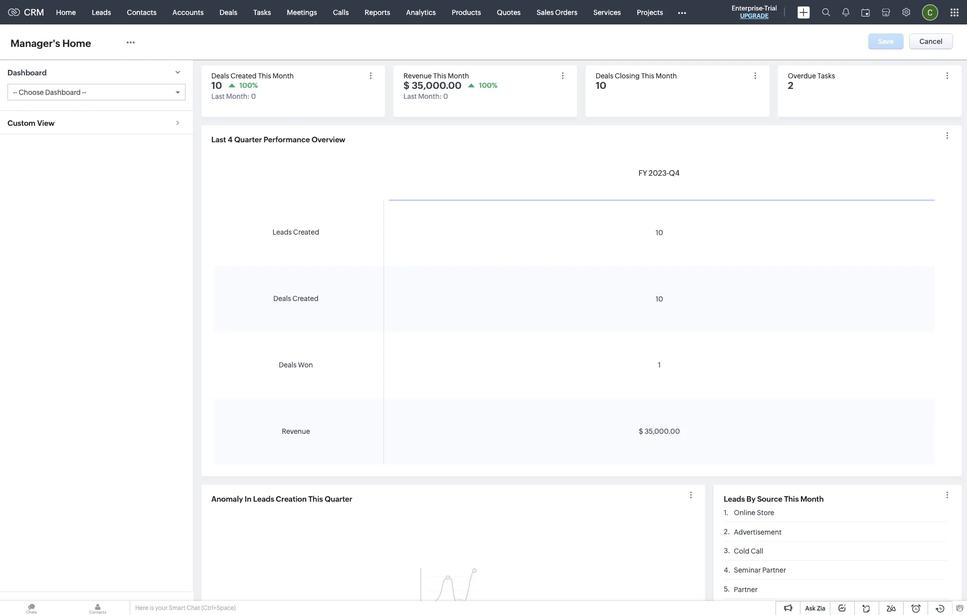 Task type: describe. For each thing, give the bounding box(es) containing it.
analytics
[[406, 8, 436, 16]]

view
[[37, 119, 55, 127]]

calls link
[[325, 0, 357, 24]]

sales
[[537, 8, 554, 16]]

month right source
[[801, 495, 825, 503]]

2 - from the left
[[15, 89, 17, 97]]

cancel
[[920, 37, 943, 45]]

revenue this month
[[404, 72, 469, 80]]

dashboard inside "field"
[[45, 89, 81, 97]]

create menu image
[[798, 6, 811, 18]]

4 - from the left
[[84, 89, 86, 97]]

services
[[594, 8, 621, 16]]

tasks inside tasks link
[[254, 8, 271, 16]]

reports link
[[357, 0, 399, 24]]

your
[[155, 605, 168, 612]]

3 - from the left
[[82, 89, 84, 97]]

leads for leads by source this month
[[724, 495, 746, 503]]

this right creation
[[309, 495, 323, 503]]

-- Choose Dashboard -- field
[[8, 84, 185, 100]]

home
[[56, 8, 76, 16]]

profile element
[[917, 0, 945, 24]]

by
[[747, 495, 756, 503]]

signals element
[[837, 0, 856, 24]]

analytics link
[[399, 0, 444, 24]]

deals closing this month
[[596, 72, 678, 80]]

creation
[[276, 495, 307, 503]]

anomaly
[[212, 495, 243, 503]]

crm link
[[8, 7, 44, 17]]

is
[[150, 605, 154, 612]]

contacts
[[127, 8, 157, 16]]

reports
[[365, 8, 391, 16]]

quotes link
[[489, 0, 529, 24]]

orders
[[556, 8, 578, 16]]

projects link
[[629, 0, 672, 24]]

leads link
[[84, 0, 119, 24]]

overdue tasks
[[789, 72, 836, 80]]

deals created this month
[[212, 72, 294, 80]]

deals for deals
[[220, 8, 238, 16]]

in
[[245, 495, 252, 503]]

source
[[758, 495, 783, 503]]

1 horizontal spatial tasks
[[818, 72, 836, 80]]

zia
[[818, 605, 826, 612]]

1 horizontal spatial leads
[[253, 495, 274, 503]]

month right created
[[273, 72, 294, 80]]

upgrade
[[741, 12, 769, 19]]

calls
[[333, 8, 349, 16]]

smart
[[169, 605, 186, 612]]

1 - from the left
[[13, 89, 15, 97]]

create menu element
[[792, 0, 817, 24]]

trial
[[765, 4, 778, 12]]

this right source
[[785, 495, 800, 503]]



Task type: vqa. For each thing, say whether or not it's contained in the screenshot.
JOSEPHINE DARAKJY (SAMPLE)
no



Task type: locate. For each thing, give the bounding box(es) containing it.
quarter right the 4
[[234, 135, 262, 144]]

deals link
[[212, 0, 246, 24]]

deals
[[220, 8, 238, 16], [212, 72, 229, 80], [596, 72, 614, 80]]

leads right in on the left bottom of the page
[[253, 495, 274, 503]]

ask
[[806, 605, 816, 612]]

overview
[[312, 135, 346, 144]]

overdue
[[789, 72, 817, 80]]

1 horizontal spatial quarter
[[325, 495, 353, 503]]

tasks
[[254, 8, 271, 16], [818, 72, 836, 80]]

leads for leads
[[92, 8, 111, 16]]

accounts
[[173, 8, 204, 16]]

chats image
[[0, 601, 63, 615]]

month right "closing"
[[656, 72, 678, 80]]

meetings link
[[279, 0, 325, 24]]

custom
[[7, 119, 35, 127]]

1 vertical spatial quarter
[[325, 495, 353, 503]]

home link
[[48, 0, 84, 24]]

calendar image
[[862, 8, 871, 16]]

search element
[[817, 0, 837, 24]]

sales orders
[[537, 8, 578, 16]]

dashboard
[[7, 68, 47, 77], [45, 89, 81, 97]]

last
[[212, 135, 226, 144]]

0 horizontal spatial leads
[[92, 8, 111, 16]]

Other Modules field
[[672, 4, 693, 20]]

enterprise-trial upgrade
[[732, 4, 778, 19]]

revenue
[[404, 72, 432, 80]]

this right "closing"
[[642, 72, 655, 80]]

choose
[[19, 89, 44, 97]]

performance
[[264, 135, 310, 144]]

ask zia
[[806, 605, 826, 612]]

dashboard right choose
[[45, 89, 81, 97]]

closing
[[615, 72, 640, 80]]

projects
[[637, 8, 664, 16]]

deals left tasks link
[[220, 8, 238, 16]]

here
[[135, 605, 149, 612]]

leads left by at the bottom right of the page
[[724, 495, 746, 503]]

None text field
[[7, 36, 119, 50]]

anomaly in leads creation this quarter
[[212, 495, 353, 503]]

products link
[[444, 0, 489, 24]]

crm
[[24, 7, 44, 17]]

quotes
[[497, 8, 521, 16]]

signals image
[[843, 8, 850, 16]]

leads right home link
[[92, 8, 111, 16]]

-
[[13, 89, 15, 97], [15, 89, 17, 97], [82, 89, 84, 97], [84, 89, 86, 97]]

leads by source this month
[[724, 495, 825, 503]]

0 vertical spatial tasks
[[254, 8, 271, 16]]

this right revenue
[[434, 72, 447, 80]]

dashboard link
[[0, 60, 193, 84]]

contacts image
[[66, 601, 129, 615]]

0 horizontal spatial quarter
[[234, 135, 262, 144]]

last 4 quarter performance overview
[[212, 135, 346, 144]]

contacts link
[[119, 0, 165, 24]]

deals for deals closing this month
[[596, 72, 614, 80]]

this right created
[[258, 72, 271, 80]]

meetings
[[287, 8, 317, 16]]

month right revenue
[[448, 72, 469, 80]]

tasks link
[[246, 0, 279, 24]]

search image
[[823, 8, 831, 16]]

tasks right overdue
[[818, 72, 836, 80]]

products
[[452, 8, 481, 16]]

0 vertical spatial dashboard
[[7, 68, 47, 77]]

quarter
[[234, 135, 262, 144], [325, 495, 353, 503]]

chat
[[187, 605, 200, 612]]

accounts link
[[165, 0, 212, 24]]

enterprise-
[[732, 4, 765, 12]]

(ctrl+space)
[[201, 605, 236, 612]]

0 vertical spatial quarter
[[234, 135, 262, 144]]

this
[[258, 72, 271, 80], [434, 72, 447, 80], [642, 72, 655, 80], [309, 495, 323, 503], [785, 495, 800, 503]]

profile image
[[923, 4, 939, 20]]

services link
[[586, 0, 629, 24]]

0 horizontal spatial tasks
[[254, 8, 271, 16]]

leads
[[92, 8, 111, 16], [253, 495, 274, 503], [724, 495, 746, 503]]

created
[[231, 72, 257, 80]]

deals left created
[[212, 72, 229, 80]]

4
[[228, 135, 233, 144]]

cancel button
[[910, 33, 954, 49]]

-- choose dashboard --
[[13, 89, 86, 97]]

month
[[273, 72, 294, 80], [448, 72, 469, 80], [656, 72, 678, 80], [801, 495, 825, 503]]

dashboard up choose
[[7, 68, 47, 77]]

custom view
[[7, 119, 55, 127]]

tasks right deals link
[[254, 8, 271, 16]]

quarter right creation
[[325, 495, 353, 503]]

deals left "closing"
[[596, 72, 614, 80]]

deals for deals created this month
[[212, 72, 229, 80]]

sales orders link
[[529, 0, 586, 24]]

1 vertical spatial dashboard
[[45, 89, 81, 97]]

custom view link
[[0, 110, 193, 134]]

1 vertical spatial tasks
[[818, 72, 836, 80]]

2 horizontal spatial leads
[[724, 495, 746, 503]]

here is your smart chat (ctrl+space)
[[135, 605, 236, 612]]



